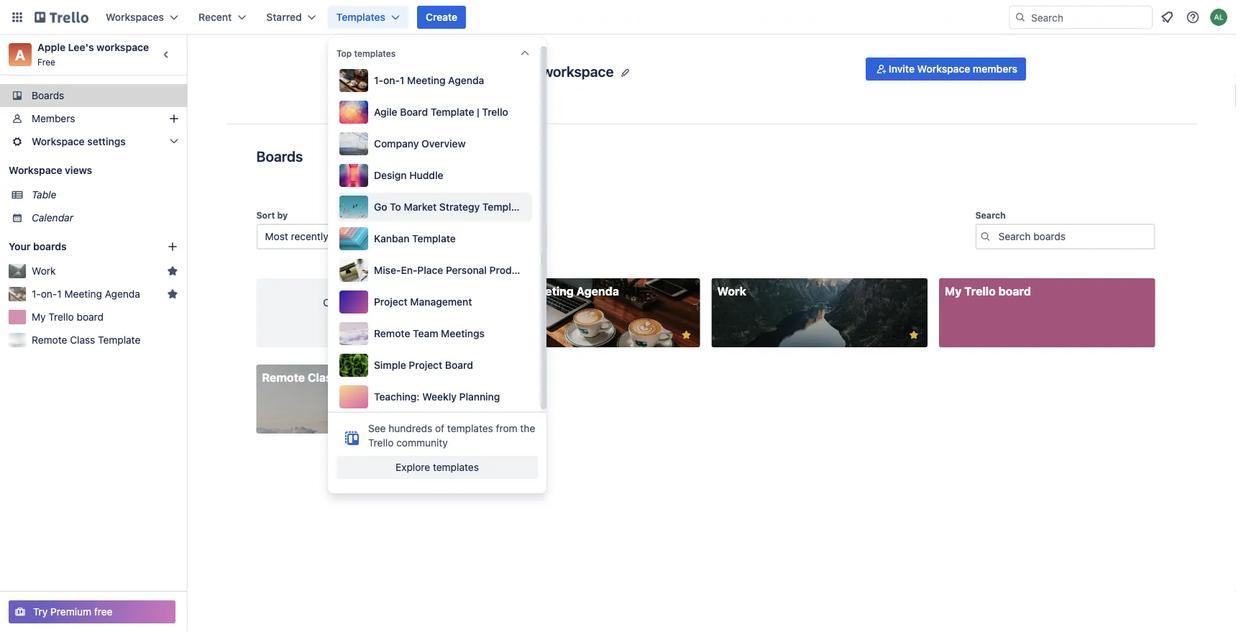 Task type: locate. For each thing, give the bounding box(es) containing it.
filter
[[403, 210, 426, 220]]

boards up 'members'
[[32, 90, 64, 101]]

on- down productivity
[[501, 284, 520, 298]]

create up the 6
[[323, 297, 354, 309]]

0 horizontal spatial boards
[[32, 90, 64, 101]]

your
[[9, 241, 31, 252]]

invite
[[889, 63, 915, 75]]

1 vertical spatial workspace
[[542, 63, 614, 80]]

go to market strategy template
[[374, 201, 526, 213]]

choose a collection button
[[403, 224, 547, 250]]

a up agile board template | trello button
[[424, 64, 442, 94]]

1-on-1 meeting agenda
[[374, 74, 484, 86], [490, 284, 619, 298], [32, 288, 140, 300]]

1 vertical spatial work
[[717, 284, 747, 298]]

board down sm icon
[[445, 359, 473, 371]]

workspace for views
[[9, 164, 62, 176]]

0 vertical spatial starred icon image
[[167, 265, 178, 277]]

0 vertical spatial remote class template
[[32, 334, 141, 346]]

0 vertical spatial a
[[15, 46, 25, 63]]

0 horizontal spatial class
[[70, 334, 95, 346]]

agenda down work "button"
[[105, 288, 140, 300]]

design huddle button
[[337, 161, 532, 190]]

board
[[999, 284, 1031, 298], [379, 297, 406, 309], [77, 311, 104, 323]]

agenda
[[448, 74, 484, 86], [577, 284, 619, 298], [105, 288, 140, 300]]

remote class template
[[32, 334, 141, 346], [262, 371, 393, 384]]

sm image
[[455, 330, 470, 345]]

|
[[477, 106, 480, 118]]

remote class template down work "button"
[[32, 334, 141, 346]]

1 horizontal spatial lee's
[[504, 63, 539, 80]]

0 horizontal spatial work
[[32, 265, 56, 277]]

1 left the a button
[[400, 74, 405, 86]]

1 horizontal spatial boards
[[256, 147, 303, 164]]

mise-
[[374, 264, 401, 276]]

0 vertical spatial my
[[945, 284, 962, 298]]

1 horizontal spatial 1
[[400, 74, 405, 86]]

see hundreds of templates from the trello community
[[368, 423, 535, 449]]

meeting up agile board template | trello button
[[407, 74, 446, 86]]

1 horizontal spatial work
[[717, 284, 747, 298]]

boards
[[32, 90, 64, 101], [256, 147, 303, 164]]

2 starred icon image from the top
[[167, 288, 178, 300]]

project
[[374, 296, 408, 308], [409, 359, 443, 371]]

0 vertical spatial work
[[32, 265, 56, 277]]

agenda down system
[[577, 284, 619, 298]]

workspace for apple lee's workspace free
[[97, 41, 149, 53]]

workspaces
[[106, 11, 164, 23]]

templates right top
[[354, 48, 396, 58]]

new
[[357, 297, 376, 309]]

members
[[973, 63, 1018, 75]]

1 vertical spatial remote class template link
[[256, 365, 473, 434]]

remote inside remote team meetings button
[[374, 328, 410, 339]]

work
[[32, 265, 56, 277], [717, 284, 747, 298]]

0 vertical spatial workspace
[[97, 41, 149, 53]]

2 vertical spatial workspace
[[9, 164, 62, 176]]

trello inside 'see hundreds of templates from the trello community'
[[368, 437, 394, 449]]

1 vertical spatial templates
[[447, 423, 493, 434]]

1 horizontal spatial remote class template
[[262, 371, 393, 384]]

starred icon image
[[167, 265, 178, 277], [167, 288, 178, 300]]

2 by from the left
[[428, 210, 439, 220]]

menu
[[337, 66, 585, 411]]

0 horizontal spatial remote class template
[[32, 334, 141, 346]]

0 horizontal spatial apple
[[37, 41, 66, 53]]

1 down work "button"
[[57, 288, 62, 300]]

workspace views
[[9, 164, 92, 176]]

0 horizontal spatial workspace
[[97, 41, 149, 53]]

1 horizontal spatial my trello board
[[945, 284, 1031, 298]]

1-on-1 meeting agenda down system
[[490, 284, 619, 298]]

1
[[400, 74, 405, 86], [520, 284, 526, 298], [57, 288, 62, 300]]

1 vertical spatial 1-on-1 meeting agenda button
[[32, 287, 161, 301]]

0 vertical spatial project
[[374, 296, 408, 308]]

project down "team"
[[409, 359, 443, 371]]

by right sort
[[277, 210, 288, 220]]

a inside the a button
[[424, 64, 442, 94]]

project management
[[374, 296, 472, 308]]

weekly
[[422, 391, 457, 403]]

sort by
[[256, 210, 288, 220]]

1- down top templates
[[374, 74, 383, 86]]

from
[[496, 423, 518, 434]]

settings
[[87, 136, 126, 147]]

2 horizontal spatial remote
[[374, 328, 410, 339]]

1 vertical spatial lee's
[[504, 63, 539, 80]]

0 vertical spatial remote class template link
[[32, 333, 178, 347]]

1-on-1 meeting agenda button up agile board template | trello button
[[337, 66, 532, 95]]

1 horizontal spatial project
[[409, 359, 443, 371]]

by right filter
[[428, 210, 439, 220]]

1 vertical spatial remote class template
[[262, 371, 393, 384]]

1 down productivity
[[520, 284, 526, 298]]

1 horizontal spatial agenda
[[448, 74, 484, 86]]

remote team meetings
[[374, 328, 485, 339]]

a button
[[411, 58, 455, 101]]

0 vertical spatial boards
[[32, 90, 64, 101]]

1 horizontal spatial on-
[[383, 74, 400, 86]]

table link
[[32, 188, 178, 202]]

agenda up |
[[448, 74, 484, 86]]

lee's inside apple lee's workspace free
[[68, 41, 94, 53]]

1-on-1 meeting agenda button
[[337, 66, 532, 95], [32, 287, 161, 301]]

lee's down back to home image
[[68, 41, 94, 53]]

workspace up table
[[9, 164, 62, 176]]

on- down 'boards'
[[41, 288, 57, 300]]

workspace down 'members'
[[32, 136, 85, 147]]

workspace inside popup button
[[32, 136, 85, 147]]

1 horizontal spatial 1-on-1 meeting agenda button
[[337, 66, 532, 95]]

1 by from the left
[[277, 210, 288, 220]]

your boards
[[9, 241, 67, 252]]

0 horizontal spatial board
[[400, 106, 428, 118]]

members
[[32, 113, 75, 124]]

work inside "button"
[[32, 265, 56, 277]]

kanban
[[374, 233, 410, 245]]

1 vertical spatial board
[[445, 359, 473, 371]]

add board image
[[167, 241, 178, 252]]

create inside button
[[426, 11, 458, 23]]

create up the a button
[[426, 11, 458, 23]]

class
[[70, 334, 95, 346], [308, 371, 338, 384]]

0 horizontal spatial on-
[[41, 288, 57, 300]]

click to unstar this board. it will be removed from your starred list. image
[[680, 329, 693, 342]]

board right agile
[[400, 106, 428, 118]]

workspace for settings
[[32, 136, 85, 147]]

0 horizontal spatial meeting
[[64, 288, 102, 300]]

0 vertical spatial lee's
[[68, 41, 94, 53]]

workspace down workspaces
[[97, 41, 149, 53]]

boards inside 'link'
[[32, 90, 64, 101]]

1 horizontal spatial class
[[308, 371, 338, 384]]

market
[[404, 201, 437, 213]]

0 horizontal spatial a
[[15, 46, 25, 63]]

on- up agile
[[383, 74, 400, 86]]

1 horizontal spatial remote
[[262, 371, 305, 384]]

my trello board
[[945, 284, 1031, 298], [32, 311, 104, 323]]

0 horizontal spatial 1-on-1 meeting agenda button
[[32, 287, 161, 301]]

apple for apple lee's workspace free
[[37, 41, 66, 53]]

1 horizontal spatial a
[[424, 64, 442, 94]]

0 horizontal spatial my trello board
[[32, 311, 104, 323]]

0 horizontal spatial 1-on-1 meeting agenda
[[32, 288, 140, 300]]

search
[[976, 210, 1006, 220]]

1-on-1 meeting agenda inside menu
[[374, 74, 484, 86]]

apple lee (applelee29) image
[[1211, 9, 1228, 26]]

simple project board
[[374, 359, 473, 371]]

a
[[451, 231, 456, 242]]

0 vertical spatial workspace
[[918, 63, 970, 75]]

0 horizontal spatial project
[[374, 296, 408, 308]]

templates for top templates
[[354, 48, 396, 58]]

my trello board link
[[939, 278, 1155, 347], [32, 310, 178, 324]]

1 horizontal spatial remote class template link
[[256, 365, 473, 434]]

1 vertical spatial my
[[32, 311, 46, 323]]

1 horizontal spatial apple
[[462, 63, 500, 80]]

0 horizontal spatial create
[[323, 297, 354, 309]]

1 vertical spatial a
[[424, 64, 442, 94]]

apple up free
[[37, 41, 66, 53]]

boards up sort by
[[256, 147, 303, 164]]

try
[[33, 606, 48, 618]]

Search text field
[[976, 224, 1155, 250]]

1-on-1 meeting agenda button down work "button"
[[32, 287, 161, 301]]

the
[[520, 423, 535, 434]]

on- inside 1-on-1 meeting agenda link
[[501, 284, 520, 298]]

create for create new board
[[323, 297, 354, 309]]

1-on-1 meeting agenda down work "button"
[[32, 288, 140, 300]]

a link
[[9, 43, 32, 66]]

remote class template link
[[32, 333, 178, 347], [256, 365, 473, 434]]

1 horizontal spatial workspace
[[542, 63, 614, 80]]

on-
[[383, 74, 400, 86], [501, 284, 520, 298], [41, 288, 57, 300]]

teaching:
[[374, 391, 420, 403]]

try premium free
[[33, 606, 113, 618]]

class down work "button"
[[70, 334, 95, 346]]

0 vertical spatial apple
[[37, 41, 66, 53]]

apple inside apple lee's workspace free
[[37, 41, 66, 53]]

0 vertical spatial 1-on-1 meeting agenda button
[[337, 66, 532, 95]]

project up remaining
[[374, 296, 408, 308]]

1 starred icon image from the top
[[167, 265, 178, 277]]

templates right of
[[447, 423, 493, 434]]

a for the a button
[[424, 64, 442, 94]]

2 horizontal spatial 1
[[520, 284, 526, 298]]

1 horizontal spatial create
[[426, 11, 458, 23]]

project management button
[[337, 288, 532, 316]]

click to unstar this board. it will be removed from your starred list. image
[[908, 329, 921, 342]]

0 horizontal spatial by
[[277, 210, 288, 220]]

workspace inside apple lee's workspace free
[[97, 41, 149, 53]]

2 horizontal spatial board
[[999, 284, 1031, 298]]

1 vertical spatial my trello board
[[32, 311, 104, 323]]

2 horizontal spatial agenda
[[577, 284, 619, 298]]

a inside a link
[[15, 46, 25, 63]]

template
[[431, 106, 474, 118], [483, 201, 526, 213], [412, 233, 456, 245], [98, 334, 141, 346], [341, 371, 393, 384]]

apple up the private
[[462, 63, 500, 80]]

project inside project management button
[[374, 296, 408, 308]]

2 vertical spatial templates
[[433, 461, 479, 473]]

meeting
[[407, 74, 446, 86], [528, 284, 574, 298], [64, 288, 102, 300]]

lee's down collapse icon on the left of page
[[504, 63, 539, 80]]

1 horizontal spatial 1-
[[374, 74, 383, 86]]

community
[[396, 437, 448, 449]]

1 horizontal spatial meeting
[[407, 74, 446, 86]]

remote class template down the 6
[[262, 371, 393, 384]]

1 vertical spatial starred icon image
[[167, 288, 178, 300]]

a
[[15, 46, 25, 63], [424, 64, 442, 94]]

trello
[[482, 106, 508, 118], [965, 284, 996, 298], [48, 311, 74, 323], [368, 437, 394, 449]]

strategy
[[439, 201, 480, 213]]

company
[[374, 138, 419, 150]]

1 vertical spatial workspace
[[32, 136, 85, 147]]

templates down 'see hundreds of templates from the trello community'
[[433, 461, 479, 473]]

0 vertical spatial create
[[426, 11, 458, 23]]

0 horizontal spatial 1
[[57, 288, 62, 300]]

meeting down work "button"
[[64, 288, 102, 300]]

2 horizontal spatial on-
[[501, 284, 520, 298]]

0 horizontal spatial lee's
[[68, 41, 94, 53]]

1 horizontal spatial by
[[428, 210, 439, 220]]

apple lee's workspace free
[[37, 41, 149, 67]]

1- down the mise-en-place personal productivity system
[[490, 284, 501, 298]]

my
[[945, 284, 962, 298], [32, 311, 46, 323]]

company overview
[[374, 138, 466, 150]]

meeting down system
[[528, 284, 574, 298]]

1 vertical spatial create
[[323, 297, 354, 309]]

0 horizontal spatial my
[[32, 311, 46, 323]]

1 vertical spatial apple
[[462, 63, 500, 80]]

open information menu image
[[1186, 10, 1200, 24]]

1- down your boards at the left top of page
[[32, 288, 41, 300]]

1 horizontal spatial my
[[945, 284, 962, 298]]

a left free
[[15, 46, 25, 63]]

1 vertical spatial project
[[409, 359, 443, 371]]

0 vertical spatial templates
[[354, 48, 396, 58]]

0 vertical spatial my trello board
[[945, 284, 1031, 298]]

lee's
[[68, 41, 94, 53], [504, 63, 539, 80]]

boards
[[33, 241, 67, 252]]

by
[[277, 210, 288, 220], [428, 210, 439, 220]]

table
[[32, 189, 56, 201]]

1 horizontal spatial 1-on-1 meeting agenda
[[374, 74, 484, 86]]

workspace down the primary element
[[542, 63, 614, 80]]

sm image
[[875, 62, 889, 76]]

templates
[[354, 48, 396, 58], [447, 423, 493, 434], [433, 461, 479, 473]]

1-on-1 meeting agenda up agile board template | trello button
[[374, 74, 484, 86]]

overview
[[422, 138, 466, 150]]

0 vertical spatial board
[[400, 106, 428, 118]]

by for filter by
[[428, 210, 439, 220]]

apple
[[37, 41, 66, 53], [462, 63, 500, 80]]

class left simple
[[308, 371, 338, 384]]

0 vertical spatial class
[[70, 334, 95, 346]]

collection
[[459, 231, 505, 242]]

workspace right 'invite'
[[918, 63, 970, 75]]



Task type: describe. For each thing, give the bounding box(es) containing it.
1 horizontal spatial board
[[379, 297, 406, 309]]

0 horizontal spatial remote
[[32, 334, 67, 346]]

personal
[[446, 264, 487, 276]]

primary element
[[0, 0, 1236, 35]]

0 horizontal spatial my trello board link
[[32, 310, 178, 324]]

on- inside menu
[[383, 74, 400, 86]]

1-on-1 meeting agenda link
[[484, 278, 700, 347]]

1 vertical spatial class
[[308, 371, 338, 384]]

1 horizontal spatial my trello board link
[[939, 278, 1155, 347]]

invite workspace members
[[889, 63, 1018, 75]]

1 horizontal spatial board
[[445, 359, 473, 371]]

mise-en-place personal productivity system button
[[337, 256, 585, 285]]

premium
[[50, 606, 91, 618]]

most
[[265, 231, 288, 242]]

starred icon image for work
[[167, 265, 178, 277]]

1 vertical spatial boards
[[256, 147, 303, 164]]

choose
[[412, 231, 448, 242]]

agile
[[374, 106, 398, 118]]

company overview button
[[337, 129, 532, 158]]

2 horizontal spatial 1-on-1 meeting agenda
[[490, 284, 619, 298]]

apple lee's workspace link
[[37, 41, 149, 53]]

boards link
[[0, 84, 187, 107]]

members link
[[0, 107, 187, 130]]

choose a collection
[[412, 231, 505, 242]]

lee's for apple lee's workspace free
[[68, 41, 94, 53]]

see
[[368, 423, 386, 434]]

active
[[331, 231, 359, 242]]

apple lee's workspace
[[462, 63, 614, 80]]

planning
[[459, 391, 500, 403]]

a for a link
[[15, 46, 25, 63]]

to
[[390, 201, 401, 213]]

of
[[435, 423, 445, 434]]

create button
[[417, 6, 466, 29]]

system
[[549, 264, 585, 276]]

2 horizontal spatial 1-
[[490, 284, 501, 298]]

go
[[374, 201, 387, 213]]

create new board
[[323, 297, 406, 309]]

templates for explore templates
[[433, 461, 479, 473]]

recent button
[[190, 6, 255, 29]]

productivity
[[490, 264, 547, 276]]

meeting inside menu
[[407, 74, 446, 86]]

trello inside button
[[482, 106, 508, 118]]

design huddle
[[374, 169, 443, 181]]

mise-en-place personal productivity system
[[374, 264, 585, 276]]

explore
[[396, 461, 430, 473]]

place
[[417, 264, 443, 276]]

huddle
[[409, 169, 443, 181]]

project inside simple project board button
[[409, 359, 443, 371]]

team
[[413, 328, 438, 339]]

invite workspace members button
[[866, 58, 1026, 81]]

calendar link
[[32, 211, 178, 225]]

try premium free button
[[9, 601, 175, 624]]

apple for apple lee's workspace
[[462, 63, 500, 80]]

free
[[37, 57, 55, 67]]

search image
[[1015, 12, 1026, 23]]

work link
[[712, 278, 928, 347]]

workspace inside button
[[918, 63, 970, 75]]

teaching: weekly planning
[[374, 391, 500, 403]]

work button
[[32, 264, 161, 278]]

most recently active
[[265, 231, 359, 242]]

by for sort by
[[277, 210, 288, 220]]

recently
[[291, 231, 328, 242]]

starred icon image for 1-on-1 meeting agenda
[[167, 288, 178, 300]]

workspace settings
[[32, 136, 126, 147]]

create for create
[[426, 11, 458, 23]]

templates inside 'see hundreds of templates from the trello community'
[[447, 423, 493, 434]]

0 horizontal spatial agenda
[[105, 288, 140, 300]]

private
[[476, 83, 504, 93]]

6 remaining
[[341, 318, 388, 328]]

free
[[94, 606, 113, 618]]

starred
[[266, 11, 302, 23]]

1- inside menu
[[374, 74, 383, 86]]

0 horizontal spatial 1-
[[32, 288, 41, 300]]

filter by
[[403, 210, 439, 220]]

workspace navigation collapse icon image
[[157, 45, 177, 65]]

kanban template
[[374, 233, 456, 245]]

lee's for apple lee's workspace
[[504, 63, 539, 80]]

0 notifications image
[[1159, 9, 1176, 26]]

1 inside menu
[[400, 74, 405, 86]]

top templates
[[337, 48, 396, 58]]

your boards with 4 items element
[[9, 238, 145, 255]]

0 horizontal spatial board
[[77, 311, 104, 323]]

templates button
[[328, 6, 409, 29]]

hundreds
[[389, 423, 432, 434]]

Search field
[[1026, 6, 1152, 28]]

agile board template | trello
[[374, 106, 508, 118]]

agile board template | trello button
[[337, 98, 532, 127]]

teaching: weekly planning button
[[337, 383, 532, 411]]

0 horizontal spatial remote class template link
[[32, 333, 178, 347]]

simple
[[374, 359, 406, 371]]

remaining
[[348, 318, 388, 328]]

en-
[[401, 264, 417, 276]]

collapse image
[[519, 47, 531, 59]]

simple project board button
[[337, 351, 532, 380]]

6
[[341, 318, 346, 328]]

go to market strategy template button
[[337, 193, 532, 222]]

calendar
[[32, 212, 73, 224]]

management
[[410, 296, 472, 308]]

views
[[65, 164, 92, 176]]

recent
[[199, 11, 232, 23]]

back to home image
[[35, 6, 88, 29]]

menu containing 1-on-1 meeting agenda
[[337, 66, 585, 411]]

explore templates
[[396, 461, 479, 473]]

remote team meetings button
[[337, 319, 532, 348]]

2 horizontal spatial meeting
[[528, 284, 574, 298]]

workspace for apple lee's workspace
[[542, 63, 614, 80]]



Task type: vqa. For each thing, say whether or not it's contained in the screenshot.
Checklist group
no



